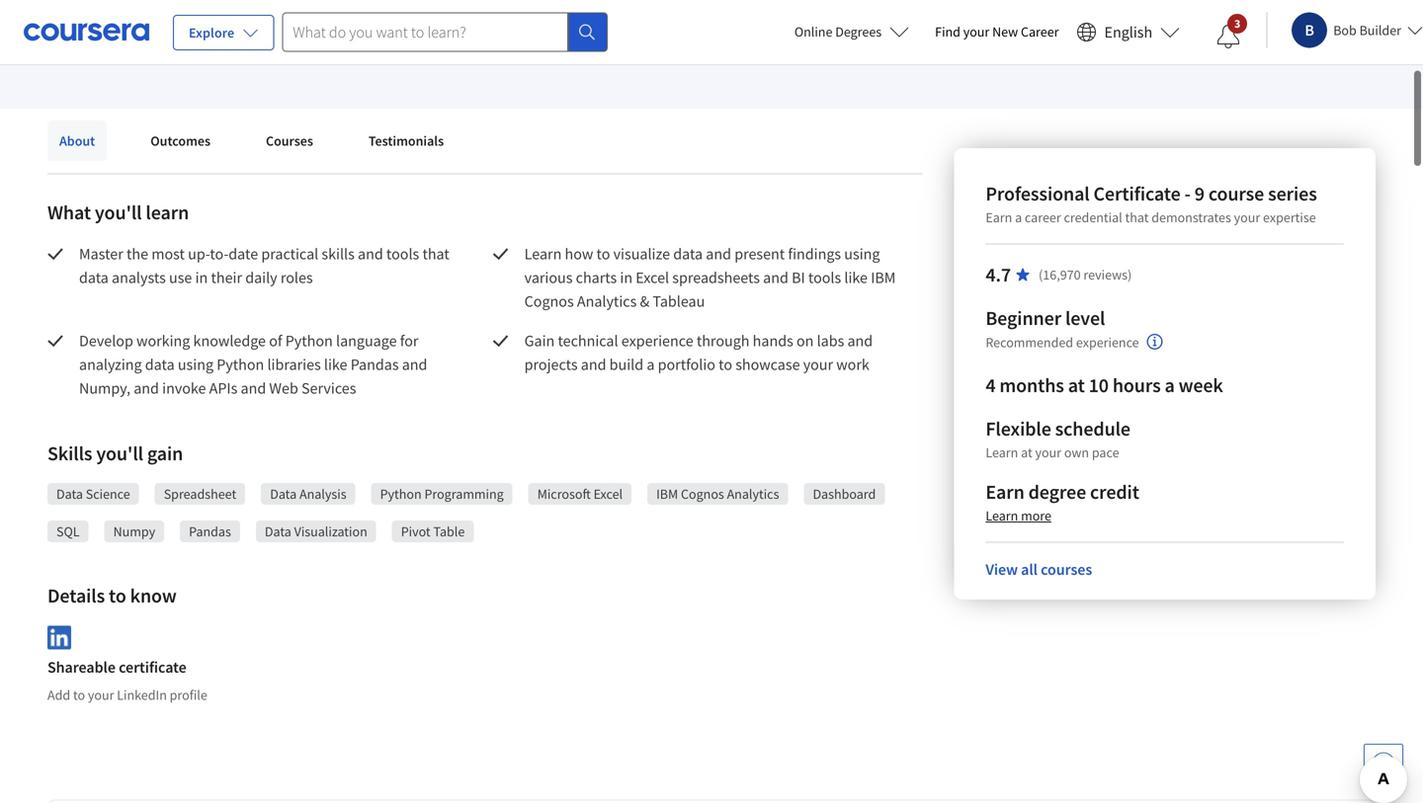 Task type: describe. For each thing, give the bounding box(es) containing it.
develop
[[79, 331, 133, 351]]

data visualization
[[265, 523, 368, 541]]

0 horizontal spatial python
[[217, 355, 264, 375]]

bi
[[792, 268, 806, 288]]

view all courses link
[[986, 560, 1093, 580]]

new
[[993, 23, 1019, 41]]

and inside master the most up-to-date practical skills and tools that data analysts use in their daily roles
[[358, 244, 383, 264]]

about
[[59, 132, 95, 150]]

enrolled
[[158, 40, 213, 59]]

english button
[[1069, 0, 1189, 64]]

details to know
[[47, 584, 177, 609]]

most
[[151, 244, 185, 264]]

you'll for skills
[[96, 441, 143, 466]]

2 vertical spatial python
[[380, 485, 422, 503]]

online
[[795, 23, 833, 41]]

4.7
[[986, 263, 1012, 287]]

their
[[211, 268, 242, 288]]

to-
[[210, 244, 229, 264]]

flexible schedule learn at your own pace
[[986, 417, 1131, 462]]

data science
[[56, 485, 130, 503]]

(16,970 reviews)
[[1039, 266, 1132, 284]]

a inside gain technical experience through hands on labs and projects and build a portfolio to showcase your work
[[647, 355, 655, 375]]

learn more link
[[986, 507, 1052, 525]]

programming
[[425, 485, 504, 503]]

various
[[525, 268, 573, 288]]

your right find
[[964, 23, 990, 41]]

spreadsheets
[[673, 268, 760, 288]]

beginner level
[[986, 306, 1106, 331]]

analytics inside learn how to visualize data and present findings using various charts in excel spreadsheets and bi tools like ibm cognos analytics & tableau
[[577, 292, 637, 311]]

numpy
[[113, 523, 155, 541]]

pandas inside develop working knowledge of python language for analyzing data using python libraries like pandas and numpy, and invoke apis and web services
[[351, 355, 399, 375]]

using inside develop working knowledge of python language for analyzing data using python libraries like pandas and numpy, and invoke apis and web services
[[178, 355, 214, 375]]

credential
[[1064, 209, 1123, 226]]

libraries
[[267, 355, 321, 375]]

3
[[1235, 16, 1241, 31]]

course
[[1209, 181, 1265, 206]]

invoke
[[162, 379, 206, 398]]

and right apis
[[241, 379, 266, 398]]

microsoft excel
[[538, 485, 623, 503]]

demonstrates
[[1152, 209, 1232, 226]]

1 vertical spatial excel
[[594, 485, 623, 503]]

data inside master the most up-to-date practical skills and tools that data analysts use in their daily roles
[[79, 268, 109, 288]]

learn
[[146, 200, 189, 225]]

skills
[[322, 244, 355, 264]]

professional
[[986, 181, 1090, 206]]

science
[[86, 485, 130, 503]]

3 button
[[1201, 13, 1257, 60]]

1 vertical spatial cognos
[[681, 485, 724, 503]]

and down the technical
[[581, 355, 607, 375]]

english
[[1105, 22, 1153, 42]]

data inside develop working knowledge of python language for analyzing data using python libraries like pandas and numpy, and invoke apis and web services
[[145, 355, 175, 375]]

cognos inside learn how to visualize data and present findings using various charts in excel spreadsheets and bi tools like ibm cognos analytics & tableau
[[525, 292, 574, 311]]

earn degree credit learn more
[[986, 480, 1140, 525]]

1 vertical spatial ibm
[[657, 485, 678, 503]]

data for data analysis
[[270, 485, 297, 503]]

shareable certificate add to your linkedin profile
[[47, 658, 207, 704]]

degrees
[[836, 23, 882, 41]]

flexible
[[986, 417, 1052, 441]]

learn inside "earn degree credit learn more"
[[986, 507, 1019, 525]]

testimonials link
[[357, 121, 456, 161]]

to left know
[[109, 584, 126, 609]]

analyzing
[[79, 355, 142, 375]]

and up spreadsheets
[[706, 244, 732, 264]]

daily
[[245, 268, 277, 288]]

details
[[47, 584, 105, 609]]

coursera image
[[24, 16, 149, 48]]

for
[[400, 331, 419, 351]]

profile
[[170, 686, 207, 704]]

a inside "professional certificate - 9 course series earn a career credential that demonstrates your expertise"
[[1015, 209, 1022, 226]]

master the most up-to-date practical skills and tools that data analysts use in their daily roles
[[79, 244, 453, 288]]

explore
[[189, 24, 235, 42]]

add
[[47, 686, 70, 704]]

your inside shareable certificate add to your linkedin profile
[[88, 686, 114, 704]]

linkedin
[[117, 686, 167, 704]]

outcomes
[[151, 132, 211, 150]]

gain technical experience through hands on labs and projects and build a portfolio to showcase your work
[[525, 331, 876, 375]]

at inside flexible schedule learn at your own pace
[[1021, 444, 1033, 462]]

labs
[[817, 331, 845, 351]]

using inside learn how to visualize data and present findings using various charts in excel spreadsheets and bi tools like ibm cognos analytics & tableau
[[845, 244, 880, 264]]

explore button
[[173, 15, 274, 50]]

beginner
[[986, 306, 1062, 331]]

testimonials
[[369, 132, 444, 150]]

data for data science
[[56, 485, 83, 503]]

shareable
[[47, 658, 116, 678]]

ibm inside learn how to visualize data and present findings using various charts in excel spreadsheets and bi tools like ibm cognos analytics & tableau
[[871, 268, 896, 288]]

learn inside learn how to visualize data and present findings using various charts in excel spreadsheets and bi tools like ibm cognos analytics & tableau
[[525, 244, 562, 264]]

more
[[1021, 507, 1052, 525]]

2 horizontal spatial a
[[1165, 373, 1175, 398]]

sql
[[56, 523, 80, 541]]

1 horizontal spatial python
[[285, 331, 333, 351]]

python programming
[[380, 485, 504, 503]]

gain
[[525, 331, 555, 351]]

10
[[1089, 373, 1109, 398]]

that for to-
[[423, 244, 450, 264]]

own
[[1065, 444, 1090, 462]]

master
[[79, 244, 123, 264]]

and down for
[[402, 355, 428, 375]]

language
[[336, 331, 397, 351]]

earn inside "earn degree credit learn more"
[[986, 480, 1025, 505]]

level
[[1066, 306, 1106, 331]]

recommended
[[986, 334, 1074, 351]]

dashboard
[[813, 485, 876, 503]]

ibm cognos analytics
[[657, 485, 780, 503]]

pivot table
[[401, 523, 465, 541]]

work
[[837, 355, 870, 375]]

to inside learn how to visualize data and present findings using various charts in excel spreadsheets and bi tools like ibm cognos analytics & tableau
[[597, 244, 610, 264]]

204,024 already enrolled
[[47, 40, 213, 59]]

practical
[[261, 244, 319, 264]]



Task type: vqa. For each thing, say whether or not it's contained in the screenshot.
bottommost at
yes



Task type: locate. For each thing, give the bounding box(es) containing it.
1 vertical spatial python
[[217, 355, 264, 375]]

0 vertical spatial excel
[[636, 268, 669, 288]]

online degrees
[[795, 23, 882, 41]]

1 horizontal spatial pandas
[[351, 355, 399, 375]]

you'll for what
[[95, 200, 142, 225]]

services
[[302, 379, 356, 398]]

python down knowledge
[[217, 355, 264, 375]]

0 vertical spatial ibm
[[871, 268, 896, 288]]

hours
[[1113, 373, 1161, 398]]

What do you want to learn? text field
[[282, 12, 569, 52]]

view all courses
[[986, 560, 1093, 580]]

to inside shareable certificate add to your linkedin profile
[[73, 686, 85, 704]]

0 vertical spatial earn
[[986, 209, 1013, 226]]

1 vertical spatial using
[[178, 355, 214, 375]]

excel up &
[[636, 268, 669, 288]]

0 horizontal spatial in
[[195, 268, 208, 288]]

months
[[1000, 373, 1065, 398]]

find your new career link
[[926, 20, 1069, 44]]

0 vertical spatial that
[[1126, 209, 1149, 226]]

all
[[1021, 560, 1038, 580]]

at down flexible
[[1021, 444, 1033, 462]]

a left week
[[1165, 373, 1175, 398]]

your inside flexible schedule learn at your own pace
[[1036, 444, 1062, 462]]

in
[[195, 268, 208, 288], [620, 268, 633, 288]]

earn up learn more link
[[986, 480, 1025, 505]]

learn left more
[[986, 507, 1019, 525]]

tools inside master the most up-to-date practical skills and tools that data analysts use in their daily roles
[[387, 244, 419, 264]]

that for course
[[1126, 209, 1149, 226]]

0 horizontal spatial pandas
[[189, 523, 231, 541]]

technical
[[558, 331, 619, 351]]

how
[[565, 244, 594, 264]]

charts
[[576, 268, 617, 288]]

credit
[[1091, 480, 1140, 505]]

excel right microsoft
[[594, 485, 623, 503]]

python up pivot
[[380, 485, 422, 503]]

you'll up master at the left top
[[95, 200, 142, 225]]

1 horizontal spatial that
[[1126, 209, 1149, 226]]

numpy,
[[79, 379, 131, 398]]

builder
[[1360, 21, 1402, 39]]

to inside gain technical experience through hands on labs and projects and build a portfolio to showcase your work
[[719, 355, 733, 375]]

ibm right microsoft excel
[[657, 485, 678, 503]]

2 vertical spatial learn
[[986, 507, 1019, 525]]

0 vertical spatial learn
[[525, 244, 562, 264]]

and left bi at the top right of page
[[763, 268, 789, 288]]

up-
[[188, 244, 210, 264]]

excel inside learn how to visualize data and present findings using various charts in excel spreadsheets and bi tools like ibm cognos analytics & tableau
[[636, 268, 669, 288]]

data
[[56, 485, 83, 503], [270, 485, 297, 503], [265, 523, 291, 541]]

learn up various
[[525, 244, 562, 264]]

1 horizontal spatial data
[[145, 355, 175, 375]]

your inside "professional certificate - 9 course series earn a career credential that demonstrates your expertise"
[[1235, 209, 1261, 226]]

0 vertical spatial you'll
[[95, 200, 142, 225]]

1 in from the left
[[195, 268, 208, 288]]

0 vertical spatial pandas
[[351, 355, 399, 375]]

recommended experience
[[986, 334, 1140, 351]]

knowledge
[[193, 331, 266, 351]]

pace
[[1092, 444, 1120, 462]]

that right skills at left top
[[423, 244, 450, 264]]

analysts
[[112, 268, 166, 288]]

table
[[434, 523, 465, 541]]

to down through at the top of page
[[719, 355, 733, 375]]

0 vertical spatial using
[[845, 244, 880, 264]]

your down shareable
[[88, 686, 114, 704]]

1 vertical spatial that
[[423, 244, 450, 264]]

a right the build
[[647, 355, 655, 375]]

outcomes link
[[139, 121, 222, 161]]

tools right skills at left top
[[387, 244, 419, 264]]

1 horizontal spatial ibm
[[871, 268, 896, 288]]

like up services
[[324, 355, 348, 375]]

certificate
[[1094, 181, 1181, 206]]

hands
[[753, 331, 794, 351]]

0 vertical spatial at
[[1069, 373, 1085, 398]]

a
[[1015, 209, 1022, 226], [647, 355, 655, 375], [1165, 373, 1175, 398]]

0 horizontal spatial using
[[178, 355, 214, 375]]

working
[[136, 331, 190, 351]]

date
[[229, 244, 258, 264]]

tools inside learn how to visualize data and present findings using various charts in excel spreadsheets and bi tools like ibm cognos analytics & tableau
[[809, 268, 842, 288]]

in inside learn how to visualize data and present findings using various charts in excel spreadsheets and bi tools like ibm cognos analytics & tableau
[[620, 268, 633, 288]]

0 vertical spatial analytics
[[577, 292, 637, 311]]

at left 10 at the right top of the page
[[1069, 373, 1085, 398]]

cognos
[[525, 292, 574, 311], [681, 485, 724, 503]]

0 horizontal spatial tools
[[387, 244, 419, 264]]

tools down "findings"
[[809, 268, 842, 288]]

your left 'own'
[[1036, 444, 1062, 462]]

data left analysis at the bottom left of page
[[270, 485, 297, 503]]

spreadsheet
[[164, 485, 237, 503]]

1 earn from the top
[[986, 209, 1013, 226]]

None search field
[[282, 12, 608, 52]]

9
[[1195, 181, 1205, 206]]

0 horizontal spatial at
[[1021, 444, 1033, 462]]

1 vertical spatial pandas
[[189, 523, 231, 541]]

in right use
[[195, 268, 208, 288]]

using up invoke
[[178, 355, 214, 375]]

1 vertical spatial analytics
[[727, 485, 780, 503]]

1 vertical spatial earn
[[986, 480, 1025, 505]]

reviews)
[[1084, 266, 1132, 284]]

online degrees button
[[779, 10, 926, 53]]

schedule
[[1056, 417, 1131, 441]]

to right how
[[597, 244, 610, 264]]

help center image
[[1372, 752, 1396, 776]]

1 vertical spatial like
[[324, 355, 348, 375]]

ibm
[[871, 268, 896, 288], [657, 485, 678, 503]]

like right bi at the top right of page
[[845, 268, 868, 288]]

courses
[[266, 132, 313, 150]]

in down visualize
[[620, 268, 633, 288]]

2 vertical spatial data
[[145, 355, 175, 375]]

visualization
[[294, 523, 368, 541]]

1 horizontal spatial using
[[845, 244, 880, 264]]

already
[[105, 40, 155, 59]]

data up spreadsheets
[[674, 244, 703, 264]]

0 horizontal spatial cognos
[[525, 292, 574, 311]]

-
[[1185, 181, 1191, 206]]

bob
[[1334, 21, 1357, 39]]

in inside master the most up-to-date practical skills and tools that data analysts use in their daily roles
[[195, 268, 208, 288]]

data up sql at the bottom left of page
[[56, 485, 83, 503]]

0 horizontal spatial analytics
[[577, 292, 637, 311]]

present
[[735, 244, 785, 264]]

earn left career
[[986, 209, 1013, 226]]

your down labs
[[804, 355, 834, 375]]

projects
[[525, 355, 578, 375]]

skills you'll gain
[[47, 441, 183, 466]]

1 horizontal spatial at
[[1069, 373, 1085, 398]]

analytics left dashboard on the right
[[727, 485, 780, 503]]

0 horizontal spatial like
[[324, 355, 348, 375]]

(16,970
[[1039, 266, 1081, 284]]

and right skills at left top
[[358, 244, 383, 264]]

1 horizontal spatial cognos
[[681, 485, 724, 503]]

1 horizontal spatial experience
[[1077, 334, 1140, 351]]

your inside gain technical experience through hands on labs and projects and build a portfolio to showcase your work
[[804, 355, 834, 375]]

build
[[610, 355, 644, 375]]

python up libraries at left
[[285, 331, 333, 351]]

data down master at the left top
[[79, 268, 109, 288]]

1 horizontal spatial in
[[620, 268, 633, 288]]

experience
[[622, 331, 694, 351], [1077, 334, 1140, 351]]

earn inside "professional certificate - 9 course series earn a career credential that demonstrates your expertise"
[[986, 209, 1013, 226]]

like
[[845, 268, 868, 288], [324, 355, 348, 375]]

0 vertical spatial data
[[674, 244, 703, 264]]

ibm right bi at the top right of page
[[871, 268, 896, 288]]

show notifications image
[[1217, 25, 1241, 48]]

1 horizontal spatial like
[[845, 268, 868, 288]]

0 vertical spatial tools
[[387, 244, 419, 264]]

courses
[[1041, 560, 1093, 580]]

through
[[697, 331, 750, 351]]

certificate
[[119, 658, 187, 678]]

that down certificate
[[1126, 209, 1149, 226]]

0 horizontal spatial a
[[647, 355, 655, 375]]

analytics down charts on the top left of the page
[[577, 292, 637, 311]]

use
[[169, 268, 192, 288]]

1 vertical spatial tools
[[809, 268, 842, 288]]

0 vertical spatial like
[[845, 268, 868, 288]]

experience down level
[[1077, 334, 1140, 351]]

pandas down spreadsheet
[[189, 523, 231, 541]]

week
[[1179, 373, 1224, 398]]

experience up portfolio
[[622, 331, 694, 351]]

0 horizontal spatial data
[[79, 268, 109, 288]]

that inside "professional certificate - 9 course series earn a career credential that demonstrates your expertise"
[[1126, 209, 1149, 226]]

1 horizontal spatial a
[[1015, 209, 1022, 226]]

0 vertical spatial python
[[285, 331, 333, 351]]

1 horizontal spatial tools
[[809, 268, 842, 288]]

a left career
[[1015, 209, 1022, 226]]

0 horizontal spatial excel
[[594, 485, 623, 503]]

1 vertical spatial learn
[[986, 444, 1019, 462]]

1 horizontal spatial excel
[[636, 268, 669, 288]]

like inside learn how to visualize data and present findings using various charts in excel spreadsheets and bi tools like ibm cognos analytics & tableau
[[845, 268, 868, 288]]

your down "course"
[[1235, 209, 1261, 226]]

4
[[986, 373, 996, 398]]

0 horizontal spatial experience
[[622, 331, 694, 351]]

&
[[640, 292, 650, 311]]

4 months at 10 hours a week
[[986, 373, 1224, 398]]

and left invoke
[[134, 379, 159, 398]]

experience inside gain technical experience through hands on labs and projects and build a portfolio to showcase your work
[[622, 331, 694, 351]]

2 in from the left
[[620, 268, 633, 288]]

visualize
[[614, 244, 670, 264]]

to right 'add'
[[73, 686, 85, 704]]

data for data visualization
[[265, 523, 291, 541]]

using right "findings"
[[845, 244, 880, 264]]

2 horizontal spatial python
[[380, 485, 422, 503]]

series
[[1269, 181, 1318, 206]]

data inside learn how to visualize data and present findings using various charts in excel spreadsheets and bi tools like ibm cognos analytics & tableau
[[674, 244, 703, 264]]

1 vertical spatial at
[[1021, 444, 1033, 462]]

the
[[127, 244, 148, 264]]

information about difficulty level pre-requisites. image
[[1148, 334, 1163, 350]]

0 vertical spatial cognos
[[525, 292, 574, 311]]

to
[[597, 244, 610, 264], [719, 355, 733, 375], [109, 584, 126, 609], [73, 686, 85, 704]]

0 horizontal spatial ibm
[[657, 485, 678, 503]]

career
[[1025, 209, 1062, 226]]

data down the 'working' on the top left of the page
[[145, 355, 175, 375]]

0 horizontal spatial that
[[423, 244, 450, 264]]

at
[[1069, 373, 1085, 398], [1021, 444, 1033, 462]]

1 vertical spatial you'll
[[96, 441, 143, 466]]

that inside master the most up-to-date practical skills and tools that data analysts use in their daily roles
[[423, 244, 450, 264]]

1 horizontal spatial analytics
[[727, 485, 780, 503]]

2 earn from the top
[[986, 480, 1025, 505]]

learn down flexible
[[986, 444, 1019, 462]]

like inside develop working knowledge of python language for analyzing data using python libraries like pandas and numpy, and invoke apis and web services
[[324, 355, 348, 375]]

learn how to visualize data and present findings using various charts in excel spreadsheets and bi tools like ibm cognos analytics & tableau
[[525, 244, 899, 311]]

apis
[[209, 379, 238, 398]]

learn inside flexible schedule learn at your own pace
[[986, 444, 1019, 462]]

pandas down language
[[351, 355, 399, 375]]

data down data analysis
[[265, 523, 291, 541]]

find
[[935, 23, 961, 41]]

and up work
[[848, 331, 873, 351]]

2 horizontal spatial data
[[674, 244, 703, 264]]

develop working knowledge of python language for analyzing data using python libraries like pandas and numpy, and invoke apis and web services
[[79, 331, 431, 398]]

b
[[1306, 20, 1315, 40]]

skills
[[47, 441, 92, 466]]

1 vertical spatial data
[[79, 268, 109, 288]]

analysis
[[300, 485, 347, 503]]

showcase
[[736, 355, 800, 375]]

you'll up science
[[96, 441, 143, 466]]

that
[[1126, 209, 1149, 226], [423, 244, 450, 264]]

portfolio
[[658, 355, 716, 375]]

professional certificate - 9 course series earn a career credential that demonstrates your expertise
[[986, 181, 1318, 226]]



